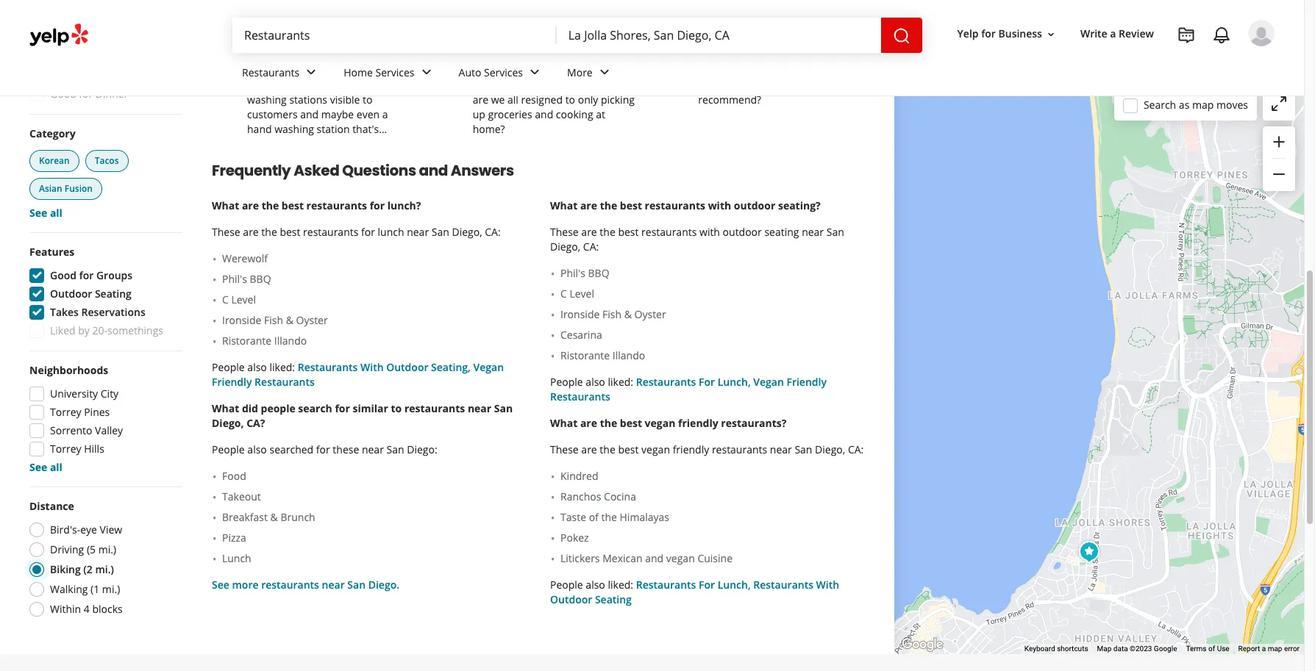 Task type: locate. For each thing, give the bounding box(es) containing it.
taste
[[561, 511, 586, 525]]

0 horizontal spatial services
[[376, 65, 415, 79]]

map right as
[[1193, 98, 1214, 112]]

restaurants are there any restaurants open in san diego area to pick up food? or are we all resigned to only picking up groceries and cooking at home?
[[473, 49, 639, 136]]

restaurants up these are the best restaurants for lunch near san diego, ca:
[[307, 199, 367, 213]]

zoom in image
[[1271, 133, 1288, 151]]

0 horizontal spatial c
[[222, 293, 229, 307]]

lunch
[[378, 225, 404, 239]]

1 horizontal spatial seating
[[595, 593, 632, 607]]

with up these are the best restaurants with outdoor seating near san diego, ca:
[[708, 199, 731, 213]]

get
[[376, 63, 391, 77]]

for right yelp
[[982, 27, 996, 41]]

mexican
[[603, 552, 643, 566]]

for
[[699, 375, 715, 389], [699, 578, 715, 592]]

the for these are the best vegan friendly restaurants near san diego, ca:
[[600, 443, 616, 457]]

oyster up people also liked: restaurants with outdoor seating,
[[296, 314, 328, 328]]

hand
[[362, 78, 386, 92], [247, 122, 272, 136]]

ristorante illando link
[[222, 334, 527, 349], [561, 349, 865, 364]]

1 horizontal spatial of
[[766, 63, 776, 77]]

these
[[333, 443, 359, 457]]

1 horizontal spatial ironside
[[561, 308, 600, 322]]

near
[[407, 225, 429, 239], [802, 225, 824, 239], [468, 402, 492, 416], [362, 443, 384, 457], [770, 443, 792, 457], [322, 578, 345, 592]]

searched
[[270, 443, 314, 457]]

are for these are the best restaurants for lunch near san diego, ca:
[[243, 225, 259, 239]]

& inside phil's bbq c level ironside fish & oyster cesarina ristorante illando
[[624, 308, 632, 322]]

all up groceries
[[508, 93, 519, 107]]

ristorante illando link for with
[[222, 334, 527, 349]]

2 see all button from the top
[[29, 461, 62, 475]]

food?
[[598, 78, 624, 92]]

vegan friendly restaurants up the similar
[[212, 361, 504, 389]]

1 see all button from the top
[[29, 206, 62, 220]]

1 vertical spatial all
[[50, 206, 62, 220]]

see all down torrey hills
[[29, 461, 62, 475]]

services for home services
[[376, 65, 415, 79]]

group containing category
[[26, 127, 182, 221]]

vegan for restaurants with outdoor seating,
[[473, 361, 504, 375]]

outdoor left seating
[[723, 225, 762, 239]]

with
[[708, 199, 731, 213], [700, 225, 720, 239]]

outdoor inside the "restaurants with outdoor seating"
[[550, 593, 592, 607]]

air
[[282, 78, 295, 92]]

vegan friendly restaurants up what are the best vegan friendly restaurants?
[[550, 375, 827, 404]]

16 chevron down v2 image
[[1045, 28, 1057, 40]]

these for these are the best vegan friendly restaurants near san diego, ca:
[[550, 443, 579, 457]]

1 for from the top
[[699, 375, 715, 389]]

all down asian
[[50, 206, 62, 220]]

ristorante up did
[[222, 334, 272, 348]]

san inside these are the best restaurants with outdoor seating near san diego, ca:
[[827, 225, 844, 239]]

lunch, down cesarina link
[[718, 375, 751, 389]]

torrey down sorrento
[[50, 442, 81, 456]]

0 vertical spatial liked:
[[270, 361, 295, 375]]

good for good for dinner
[[50, 87, 76, 101]]

None field
[[244, 27, 545, 43], [569, 27, 869, 43]]

outdoor inside these are the best restaurants with outdoor seating near san diego, ca:
[[723, 225, 762, 239]]

walking (1 mi.)
[[50, 583, 120, 597]]

none field near
[[569, 27, 869, 43]]

food
[[222, 470, 246, 484]]

cooking
[[556, 108, 593, 122]]

of inside byob restaurants? anyone know of local byob restaurants that you could recommend?
[[766, 63, 776, 77]]

2 vertical spatial all
[[50, 461, 62, 475]]

0 vertical spatial washing
[[247, 93, 287, 107]]

see all button for category
[[29, 206, 62, 220]]

2 vertical spatial vegan
[[666, 552, 695, 566]]

restaurants with outdoor seating
[[550, 578, 840, 607]]

the inside these are the best restaurants with outdoor seating near san diego, ca:
[[600, 225, 616, 239]]

ranchos cocina link
[[561, 490, 865, 505]]

group containing features
[[25, 245, 182, 343]]

ristorante inside phil's bbq c level ironside fish & oyster cesarina ristorante illando
[[561, 349, 610, 363]]

1 vertical spatial with
[[700, 225, 720, 239]]

for down cesarina link
[[699, 375, 715, 389]]

0 horizontal spatial ironside
[[222, 314, 261, 328]]

ca: for these are the best restaurants for lunch near san diego, ca:
[[485, 225, 501, 239]]

breakfast
[[222, 511, 268, 525]]

0 horizontal spatial fish
[[264, 314, 283, 328]]

1 horizontal spatial &
[[286, 314, 293, 328]]

seating
[[765, 225, 799, 239]]

0 horizontal spatial friendly
[[212, 375, 252, 389]]

0 vertical spatial people also liked: restaurants for lunch,
[[550, 375, 754, 389]]

with down what are the best restaurants with outdoor seating?
[[700, 225, 720, 239]]

outdoor up takes
[[50, 287, 92, 301]]

1 vertical spatial vegan
[[642, 443, 670, 457]]

also down the ca?
[[247, 443, 267, 457]]

1 horizontal spatial c
[[561, 287, 567, 301]]

restaurants inside business categories element
[[242, 65, 300, 79]]

vegan friendly restaurants
[[212, 361, 504, 389], [550, 375, 827, 404]]

1 horizontal spatial 24 chevron down v2 image
[[526, 64, 544, 81]]

1 see all from the top
[[29, 206, 62, 220]]

24 chevron down v2 image down 'restaurants closing.' link
[[303, 64, 320, 81]]

2 24 chevron down v2 image from the left
[[526, 64, 544, 81]]

ironside inside werewolf phil's bbq c level ironside fish & oyster ristorante illando
[[222, 314, 261, 328]]

restaurants? up know
[[730, 49, 795, 63]]

1 services from the left
[[376, 65, 415, 79]]

2 horizontal spatial a
[[1262, 645, 1266, 654]]

ristorante down cesarina
[[561, 349, 610, 363]]

of right the taste
[[589, 511, 599, 525]]

0 vertical spatial for
[[699, 375, 715, 389]]

& inside food takeout breakfast & brunch pizza lunch
[[270, 511, 278, 525]]

lunch, for vegan
[[718, 375, 751, 389]]

projects image
[[1178, 26, 1196, 44]]

near up kindred link
[[770, 443, 792, 457]]

3 24 chevron down v2 image from the left
[[596, 64, 613, 81]]

1 horizontal spatial none field
[[569, 27, 869, 43]]

search
[[1144, 98, 1177, 112]]

c down werewolf on the left of page
[[222, 293, 229, 307]]

torrey for torrey hills
[[50, 442, 81, 456]]

0 vertical spatial all
[[508, 93, 519, 107]]

vegan inside kindred ranchos cocina taste of the himalayas pokez litickers mexican and vegan cuisine
[[666, 552, 695, 566]]

0 vertical spatial restaurants for lunch, link
[[636, 375, 754, 389]]

2 for from the top
[[699, 578, 715, 592]]

all
[[508, 93, 519, 107], [50, 206, 62, 220], [50, 461, 62, 475]]

option group containing distance
[[25, 500, 182, 622]]

1 lunch, from the top
[[718, 375, 751, 389]]

himalayas
[[620, 511, 670, 525]]

a right "even"
[[382, 108, 388, 122]]

2 vertical spatial ca:
[[848, 443, 864, 457]]

0 vertical spatial outdoor
[[50, 287, 92, 301]]

terms of use link
[[1186, 645, 1230, 654]]

0 horizontal spatial &
[[270, 511, 278, 525]]

good down features
[[50, 269, 77, 283]]

home
[[344, 65, 373, 79]]

0 horizontal spatial with
[[361, 361, 384, 375]]

illando
[[274, 334, 307, 348], [613, 349, 645, 363]]

2 horizontal spatial ca:
[[848, 443, 864, 457]]

people also liked: restaurants for lunch, for restaurants
[[550, 375, 754, 389]]

illando inside phil's bbq c level ironside fish & oyster cesarina ristorante illando
[[613, 349, 645, 363]]

0 vertical spatial byob
[[698, 49, 727, 63]]

0 horizontal spatial seating
[[95, 287, 132, 301]]

Near text field
[[569, 27, 869, 43]]

see all for neighborhoods
[[29, 461, 62, 475]]

category
[[29, 127, 76, 141]]

mi.) right (1
[[102, 583, 120, 597]]

phil's down werewolf on the left of page
[[222, 272, 247, 286]]

what for what are the best restaurants with outdoor seating?
[[550, 199, 578, 213]]

1 restaurants for lunch, link from the top
[[636, 375, 754, 389]]

of up "that" at the right of page
[[766, 63, 776, 77]]

level down werewolf on the left of page
[[231, 293, 256, 307]]

restaurants for lunch, link down litickers mexican and vegan cuisine link
[[636, 578, 754, 592]]

2 none field from the left
[[569, 27, 869, 43]]

mi.) right (5
[[98, 543, 116, 557]]

1 horizontal spatial phil's
[[561, 267, 586, 280]]

people up food
[[212, 443, 245, 457]]

friendly up kindred link
[[673, 443, 709, 457]]

san inside restaurants are there any restaurants open in san diego area to pick up food? or are we all resigned to only picking up groceries and cooking at home?
[[473, 78, 491, 92]]

ironside fish & oyster link up cesarina link
[[561, 308, 865, 322]]

option group
[[25, 500, 182, 622]]

c inside phil's bbq c level ironside fish & oyster cesarina ristorante illando
[[561, 287, 567, 301]]

what inside the what did people search for similar to restaurants near san diego, ca?
[[212, 402, 239, 416]]

auto
[[459, 65, 481, 79]]

cuisine
[[698, 552, 733, 566]]

restaurants
[[282, 63, 338, 77], [540, 63, 596, 77], [698, 78, 754, 92], [307, 199, 367, 213], [645, 199, 706, 213], [303, 225, 359, 239], [642, 225, 697, 239], [405, 402, 465, 416], [712, 443, 768, 457], [261, 578, 319, 592]]

2 people also liked: restaurants for lunch, from the top
[[550, 578, 754, 592]]

0 vertical spatial of
[[766, 63, 776, 77]]

liked: down mexican
[[608, 578, 634, 592]]

0 horizontal spatial oyster
[[296, 314, 328, 328]]

0 horizontal spatial a
[[382, 108, 388, 122]]

4
[[84, 603, 90, 617]]

people
[[261, 402, 296, 416]]

1 vertical spatial for
[[699, 578, 715, 592]]

1 vertical spatial of
[[589, 511, 599, 525]]

ca: for these are the best vegan friendly restaurants near san diego, ca:
[[848, 443, 864, 457]]

24 chevron down v2 image right more on the left of page
[[596, 64, 613, 81]]

are
[[473, 93, 489, 107], [242, 199, 259, 213], [580, 199, 597, 213], [243, 225, 259, 239], [582, 225, 597, 239], [580, 417, 597, 431], [582, 443, 597, 457]]

best for these are the best vegan friendly restaurants near san diego, ca:
[[618, 443, 639, 457]]

resigned
[[521, 93, 563, 107]]

also down litickers
[[586, 578, 605, 592]]

0 horizontal spatial bbq
[[250, 272, 271, 286]]

24 chevron down v2 image for restaurants
[[303, 64, 320, 81]]

these inside these are the best restaurants with outdoor seating near san diego, ca:
[[550, 225, 579, 239]]

restaurants up "pick"
[[540, 63, 596, 77]]

restaurants up purifiers
[[282, 63, 338, 77]]

1 horizontal spatial hand
[[362, 78, 386, 92]]

map for moves
[[1193, 98, 1214, 112]]

0 vertical spatial ristorante
[[222, 334, 272, 348]]

ristorante illando link for for
[[561, 349, 865, 364]]

these are the best vegan friendly restaurants near san diego, ca:
[[550, 443, 864, 457]]

see down asian
[[29, 206, 47, 220]]

bbq inside werewolf phil's bbq c level ironside fish & oyster ristorante illando
[[250, 272, 271, 286]]

0 horizontal spatial phil's
[[222, 272, 247, 286]]

0 horizontal spatial vegan
[[473, 361, 504, 375]]

for up outdoor seating
[[79, 269, 94, 283]]

2 vertical spatial mi.)
[[102, 583, 120, 597]]

1 horizontal spatial restaurants link
[[473, 49, 536, 63]]

fish inside phil's bbq c level ironside fish & oyster cesarina ristorante illando
[[603, 308, 622, 322]]

restaurants inside these are the best restaurants with outdoor seating near san diego, ca:
[[642, 225, 697, 239]]

0 horizontal spatial illando
[[274, 334, 307, 348]]

1 horizontal spatial ristorante illando link
[[561, 349, 865, 364]]

a right report
[[1262, 645, 1266, 654]]

1 vertical spatial hand
[[247, 122, 272, 136]]

restaurants?
[[730, 49, 795, 63], [721, 417, 787, 431]]

friendly
[[212, 375, 252, 389], [787, 375, 827, 389]]

restaurants up the 'diego:'
[[405, 402, 465, 416]]

2 good from the top
[[50, 269, 77, 283]]

see all down asian
[[29, 206, 62, 220]]

none field find
[[244, 27, 545, 43]]

and
[[341, 78, 359, 92], [300, 108, 319, 122], [535, 108, 553, 122], [419, 161, 448, 181], [645, 552, 664, 566]]

outdoor up seating
[[734, 199, 776, 213]]

see for category
[[29, 206, 47, 220]]

best
[[282, 199, 304, 213], [620, 199, 642, 213], [280, 225, 301, 239], [618, 225, 639, 239], [620, 417, 642, 431], [618, 443, 639, 457]]

a
[[1110, 27, 1116, 41], [382, 108, 388, 122], [1262, 645, 1266, 654]]

are for what are the best restaurants with outdoor seating?
[[580, 199, 597, 213]]

map left error
[[1268, 645, 1283, 654]]

0 vertical spatial see all
[[29, 206, 62, 220]]

2 vertical spatial a
[[1262, 645, 1266, 654]]

vegan right seating, on the left of page
[[473, 361, 504, 375]]

1 vertical spatial map
[[1268, 645, 1283, 654]]

torrey pines
[[50, 406, 110, 420]]

these for these are the best restaurants with outdoor seating near san diego, ca:
[[550, 225, 579, 239]]

0 horizontal spatial map
[[1193, 98, 1214, 112]]

2 vertical spatial see
[[212, 578, 229, 592]]

the for these are the best restaurants for lunch near san diego, ca:
[[261, 225, 277, 239]]

0 vertical spatial hand
[[362, 78, 386, 92]]

c
[[561, 287, 567, 301], [222, 293, 229, 307]]

lunch, down cuisine
[[718, 578, 751, 592]]

1 none field from the left
[[244, 27, 545, 43]]

in
[[626, 63, 635, 77]]

what for what are the best restaurants for lunch?
[[212, 199, 239, 213]]

friendly for what did people search for similar to restaurants near san diego, ca?
[[212, 375, 252, 389]]

hand down customers
[[247, 122, 272, 136]]

None search field
[[232, 18, 925, 53]]

eye
[[80, 523, 97, 537]]

24 chevron down v2 image inside auto services 'link'
[[526, 64, 544, 81]]

0 vertical spatial good
[[50, 87, 76, 101]]

good up category
[[50, 87, 76, 101]]

restaurants down what are the best restaurants with outdoor seating?
[[642, 225, 697, 239]]

friendly up these are the best vegan friendly restaurants near san diego, ca:
[[678, 417, 719, 431]]

report a map error link
[[1239, 645, 1300, 654]]

24 chevron down v2 image up the resigned
[[526, 64, 544, 81]]

(5
[[87, 543, 96, 557]]

keyboard shortcuts
[[1025, 645, 1089, 654]]

1 horizontal spatial bbq
[[588, 267, 610, 280]]

restaurants with outdoor seating, link
[[298, 361, 473, 375]]

bbq up cesarina
[[588, 267, 610, 280]]

restaurants up recommend?
[[698, 78, 754, 92]]

tacos button
[[85, 150, 128, 172]]

level up cesarina
[[570, 287, 594, 301]]

neighborhoods
[[29, 364, 108, 378]]

near down seating?
[[802, 225, 824, 239]]

2 see all from the top
[[29, 461, 62, 475]]

write
[[1081, 27, 1108, 41]]

torrey up sorrento
[[50, 406, 81, 420]]

that's…
[[353, 122, 387, 136]]

0 vertical spatial see all button
[[29, 206, 62, 220]]

none field up get at the left
[[244, 27, 545, 43]]

2 horizontal spatial &
[[624, 308, 632, 322]]

up up "home?" at the left top of page
[[473, 108, 485, 122]]

24 chevron down v2 image
[[303, 64, 320, 81], [526, 64, 544, 81], [596, 64, 613, 81]]

best for what are the best restaurants with outdoor seating?
[[620, 199, 642, 213]]

vegan
[[473, 361, 504, 375], [754, 375, 784, 389]]

did
[[242, 402, 258, 416]]

1 vertical spatial a
[[382, 108, 388, 122]]

illando inside werewolf phil's bbq c level ironside fish & oyster ristorante illando
[[274, 334, 307, 348]]

and right mexican
[[645, 552, 664, 566]]

1 horizontal spatial c level link
[[561, 287, 865, 302]]

people
[[212, 361, 245, 375], [550, 375, 583, 389], [212, 443, 245, 457], [550, 578, 583, 592]]

2 lunch, from the top
[[718, 578, 751, 592]]

diego.
[[368, 578, 400, 592]]

the inside kindred ranchos cocina taste of the himalayas pokez litickers mexican and vegan cuisine
[[601, 511, 617, 525]]

0 horizontal spatial none field
[[244, 27, 545, 43]]

good for good for groups
[[50, 269, 77, 283]]

what did people search for similar to restaurants near san diego, ca?
[[212, 402, 513, 431]]

also for restaurants restaurants for lunch, link
[[586, 578, 605, 592]]

services for auto services
[[484, 65, 523, 79]]

0 vertical spatial a
[[1110, 27, 1116, 41]]

for inside button
[[982, 27, 996, 41]]

seating inside the "restaurants with outdoor seating"
[[595, 593, 632, 607]]

0 horizontal spatial restaurants link
[[230, 53, 332, 96]]

2 horizontal spatial outdoor
[[550, 593, 592, 607]]

notifications image
[[1213, 26, 1231, 44]]

1 horizontal spatial level
[[570, 287, 594, 301]]

1 horizontal spatial byob
[[803, 63, 830, 77]]

best inside these are the best restaurants with outdoor seating near san diego, ca:
[[618, 225, 639, 239]]

reservations
[[81, 306, 146, 319]]

with inside these are the best restaurants with outdoor seating near san diego, ca:
[[700, 225, 720, 239]]

services inside 'link'
[[484, 65, 523, 79]]

1 vertical spatial see
[[29, 461, 47, 475]]

the for what are the best restaurants with outdoor seating?
[[600, 199, 617, 213]]

near down seating, on the left of page
[[468, 402, 492, 416]]

(2
[[83, 563, 93, 577]]

outdoor left seating, on the left of page
[[386, 361, 429, 375]]

for down litickers mexican and vegan cuisine link
[[699, 578, 715, 592]]

google image
[[898, 636, 947, 655]]

byob up anyone
[[698, 49, 727, 63]]

0 horizontal spatial outdoor
[[50, 287, 92, 301]]

people also liked: restaurants for lunch, down mexican
[[550, 578, 754, 592]]

for for vegan
[[699, 375, 715, 389]]

1 good from the top
[[50, 87, 76, 101]]

byob up could on the top of the page
[[803, 63, 830, 77]]

©2023
[[1130, 645, 1152, 654]]

1 horizontal spatial vegan
[[754, 375, 784, 389]]

0 vertical spatial mi.)
[[98, 543, 116, 557]]

torrey for torrey pines
[[50, 406, 81, 420]]

ristorante illando link up restaurants with outdoor seating, link
[[222, 334, 527, 349]]

hand down get at the left
[[362, 78, 386, 92]]

2 torrey from the top
[[50, 442, 81, 456]]

search image
[[893, 27, 911, 45]]

to right the similar
[[391, 402, 402, 416]]

ironside up cesarina
[[561, 308, 600, 322]]

0 horizontal spatial ristorante illando link
[[222, 334, 527, 349]]

ironside fish & oyster link up restaurants with outdoor seating, link
[[222, 314, 527, 328]]

washing down quality
[[247, 93, 287, 107]]

visible
[[330, 93, 360, 107]]

noah l. image
[[1249, 20, 1275, 46]]

view
[[100, 523, 122, 537]]

0 vertical spatial torrey
[[50, 406, 81, 420]]

2 vertical spatial liked:
[[608, 578, 634, 592]]

a inside write a review link
[[1110, 27, 1116, 41]]

1 vertical spatial up
[[473, 108, 485, 122]]

1 vertical spatial outdoor
[[386, 361, 429, 375]]

to up "even"
[[363, 93, 373, 107]]

c level link down werewolf link
[[222, 293, 527, 308]]

1 horizontal spatial illando
[[613, 349, 645, 363]]

group
[[26, 127, 182, 221], [1263, 127, 1296, 191], [25, 245, 182, 343], [25, 364, 182, 475]]

vegan
[[645, 417, 676, 431], [642, 443, 670, 457], [666, 552, 695, 566]]

university
[[50, 387, 98, 401]]

0 vertical spatial friendly
[[678, 417, 719, 431]]

zoom out image
[[1271, 166, 1288, 184]]

to
[[548, 78, 558, 92], [363, 93, 373, 107], [566, 93, 575, 107], [391, 402, 402, 416]]

2 services from the left
[[484, 65, 523, 79]]

1 vertical spatial see all
[[29, 461, 62, 475]]

all down torrey hills
[[50, 461, 62, 475]]

c up cesarina
[[561, 287, 567, 301]]

ristorante inside werewolf phil's bbq c level ironside fish & oyster ristorante illando
[[222, 334, 272, 348]]

2 friendly from the left
[[787, 375, 827, 389]]

see all button for neighborhoods
[[29, 461, 62, 475]]

liked: up what are the best vegan friendly restaurants?
[[608, 375, 634, 389]]

seating up reservations
[[95, 287, 132, 301]]

0 horizontal spatial vegan friendly restaurants
[[212, 361, 504, 389]]

0 vertical spatial with
[[361, 361, 384, 375]]

2 horizontal spatial 24 chevron down v2 image
[[596, 64, 613, 81]]

1 24 chevron down v2 image from the left
[[303, 64, 320, 81]]

also
[[247, 361, 267, 375], [586, 375, 605, 389], [247, 443, 267, 457], [586, 578, 605, 592]]

2 restaurants for lunch, link from the top
[[636, 578, 754, 592]]

1 horizontal spatial ca:
[[583, 240, 599, 254]]

24 chevron down v2 image inside more link
[[596, 64, 613, 81]]

restaurants inside the "restaurants with outdoor seating"
[[754, 578, 814, 592]]

are inside these are the best restaurants with outdoor seating near san diego, ca:
[[582, 225, 597, 239]]

seating down mexican
[[595, 593, 632, 607]]

ristorante
[[222, 334, 272, 348], [561, 349, 610, 363]]

somethings
[[107, 324, 163, 338]]

0 vertical spatial restaurants?
[[730, 49, 795, 63]]

1 horizontal spatial friendly
[[787, 375, 827, 389]]

mi.) for driving (5 mi.)
[[98, 543, 116, 557]]

the for what are the best vegan friendly restaurants?
[[600, 417, 617, 431]]

1 horizontal spatial phil's bbq link
[[561, 267, 865, 281]]

0 horizontal spatial ca:
[[485, 225, 501, 239]]

1 vertical spatial friendly
[[673, 443, 709, 457]]

1 torrey from the top
[[50, 406, 81, 420]]

with inside the "restaurants with outdoor seating"
[[816, 578, 840, 592]]

all inside restaurants are there any restaurants open in san diego area to pick up food? or are we all resigned to only picking up groceries and cooking at home?
[[508, 93, 519, 107]]

1 people also liked: restaurants for lunch, from the top
[[550, 375, 754, 389]]

people also liked: restaurants for lunch,
[[550, 375, 754, 389], [550, 578, 754, 592]]

ristorante for ironside fish & oyster
[[222, 334, 272, 348]]

oyster up cesarina link
[[635, 308, 666, 322]]

vegan friendly restaurants link for with
[[212, 361, 504, 389]]

2 vertical spatial outdoor
[[550, 593, 592, 607]]

good inside "group"
[[50, 269, 77, 283]]

vegan left cuisine
[[666, 552, 695, 566]]

to inside restaurants closing. maybe restaurants should get quality air purifiers and hand washing stations visible to customers and maybe even a hand washing station that's…
[[363, 93, 373, 107]]

0 horizontal spatial 24 chevron down v2 image
[[303, 64, 320, 81]]

features
[[29, 245, 75, 259]]

pines
[[84, 406, 110, 420]]

local
[[779, 63, 801, 77]]

mi.) for biking (2 mi.)
[[95, 563, 114, 577]]

of inside kindred ranchos cocina taste of the himalayas pokez litickers mexican and vegan cuisine
[[589, 511, 599, 525]]

ristorante for cesarina
[[561, 349, 610, 363]]

talk
[[271, 10, 302, 31]]

a inside restaurants closing. maybe restaurants should get quality air purifiers and hand washing stations visible to customers and maybe even a hand washing station that's…
[[382, 108, 388, 122]]

0 vertical spatial see
[[29, 206, 47, 220]]

restaurants for lunch, link up what are the best vegan friendly restaurants?
[[636, 375, 754, 389]]

vegan friendly restaurants link up the similar
[[212, 361, 504, 389]]

1 vertical spatial vegan
[[754, 375, 784, 389]]

24 chevron down v2 image inside 'restaurants' link
[[303, 64, 320, 81]]

1 friendly from the left
[[212, 375, 252, 389]]

station
[[317, 122, 350, 136]]

area
[[524, 78, 545, 92]]

restaurants inside the what did people search for similar to restaurants near san diego, ca?
[[405, 402, 465, 416]]

bbq down werewolf on the left of page
[[250, 272, 271, 286]]

also down cesarina
[[586, 375, 605, 389]]

also up did
[[247, 361, 267, 375]]

for
[[982, 27, 996, 41], [79, 87, 93, 101], [370, 199, 385, 213], [361, 225, 375, 239], [79, 269, 94, 283], [335, 402, 350, 416], [316, 443, 330, 457]]

the
[[262, 199, 279, 213], [600, 199, 617, 213], [261, 225, 277, 239], [600, 225, 616, 239], [600, 417, 617, 431], [600, 443, 616, 457], [601, 511, 617, 525]]

0 vertical spatial ca:
[[485, 225, 501, 239]]

level inside werewolf phil's bbq c level ironside fish & oyster ristorante illando
[[231, 293, 256, 307]]

1 vertical spatial illando
[[613, 349, 645, 363]]

outdoor down litickers
[[550, 593, 592, 607]]

& inside werewolf phil's bbq c level ironside fish & oyster ristorante illando
[[286, 314, 293, 328]]

1 horizontal spatial services
[[484, 65, 523, 79]]



Task type: vqa. For each thing, say whether or not it's contained in the screenshot.
the corresponding to These are the best restaurants for lunch near San Diego, CA:
yes



Task type: describe. For each thing, give the bounding box(es) containing it.
best for what are the best restaurants for lunch?
[[282, 199, 304, 213]]

kindred
[[561, 470, 599, 484]]

within
[[50, 603, 81, 617]]

illando for restaurants with outdoor seating,
[[274, 334, 307, 348]]

24 chevron down v2 image
[[418, 64, 435, 81]]

vegan for restaurants?
[[645, 417, 676, 431]]

are
[[473, 63, 489, 77]]

for inside the what did people search for similar to restaurants near san diego, ca?
[[335, 402, 350, 416]]

open
[[50, 13, 76, 27]]

mi.) for walking (1 mi.)
[[102, 583, 120, 597]]

groups
[[96, 269, 133, 283]]

1 vertical spatial washing
[[275, 122, 314, 136]]

friendly for what are the best vegan friendly restaurants?
[[787, 375, 827, 389]]

even
[[357, 108, 380, 122]]

sandpiper wood fired grill & oysters image
[[1075, 538, 1104, 567]]

outdoor inside "group"
[[50, 287, 92, 301]]

kindred ranchos cocina taste of the himalayas pokez litickers mexican and vegan cuisine
[[561, 470, 733, 566]]

to inside the what did people search for similar to restaurants near san diego, ca?
[[391, 402, 402, 416]]

restaurants for lunch, link for restaurants
[[636, 578, 754, 592]]

terms of use
[[1186, 645, 1230, 654]]

shortcuts
[[1057, 645, 1089, 654]]

friendly for restaurants
[[673, 443, 709, 457]]

24 chevron down v2 image for auto services
[[526, 64, 544, 81]]

blocks
[[92, 603, 123, 617]]

see more restaurants near san diego. link
[[212, 578, 400, 592]]

0 horizontal spatial up
[[473, 108, 485, 122]]

0 vertical spatial up
[[582, 78, 595, 92]]

fusion
[[65, 183, 93, 195]]

near down lunch link
[[322, 578, 345, 592]]

1 horizontal spatial ironside fish & oyster link
[[561, 308, 865, 322]]

and up visible
[[341, 78, 359, 92]]

data
[[1114, 645, 1128, 654]]

restaurants for lunch, link for vegan
[[636, 375, 754, 389]]

for left these on the bottom of the page
[[316, 443, 330, 457]]

valley
[[95, 424, 123, 438]]

questions
[[342, 161, 416, 181]]

restaurants inside restaurants closing. maybe restaurants should get quality air purifiers and hand washing stations visible to customers and maybe even a hand washing station that's…
[[247, 49, 310, 63]]

are for what are the best restaurants for lunch?
[[242, 199, 259, 213]]

cesarina
[[561, 328, 602, 342]]

phil's inside phil's bbq c level ironside fish & oyster cesarina ristorante illando
[[561, 267, 586, 280]]

all for neighborhoods
[[50, 461, 62, 475]]

near inside the what did people search for similar to restaurants near san diego, ca?
[[468, 402, 492, 416]]

home services link
[[332, 53, 447, 96]]

error
[[1285, 645, 1300, 654]]

restaurants inside restaurants are there any restaurants open in san diego area to pick up food? or are we all resigned to only picking up groceries and cooking at home?
[[473, 49, 536, 63]]

takes
[[50, 306, 79, 319]]

offers
[[50, 32, 80, 46]]

lunch link
[[222, 552, 527, 567]]

these for these are the best restaurants for lunch near san diego, ca:
[[212, 225, 240, 239]]

maybe
[[321, 108, 354, 122]]

any
[[520, 63, 538, 77]]

now
[[79, 13, 101, 27]]

people down cesarina
[[550, 375, 583, 389]]

also for restaurants with outdoor seating, link
[[247, 361, 267, 375]]

a for write
[[1110, 27, 1116, 41]]

are inside restaurants are there any restaurants open in san diego area to pick up food? or are we all resigned to only picking up groceries and cooking at home?
[[473, 93, 489, 107]]

0 horizontal spatial ironside fish & oyster link
[[222, 314, 527, 328]]

closing.
[[313, 49, 351, 63]]

business
[[999, 27, 1043, 41]]

20-
[[92, 324, 107, 338]]

map region
[[785, 0, 1316, 672]]

illando for restaurants for lunch,
[[613, 349, 645, 363]]

stations
[[289, 93, 327, 107]]

seating,
[[431, 361, 471, 375]]

restaurants inside restaurants closing. maybe restaurants should get quality air purifiers and hand washing stations visible to customers and maybe even a hand washing station that's…
[[282, 63, 338, 77]]

near right lunch
[[407, 225, 429, 239]]

pizza link
[[222, 531, 527, 546]]

0 horizontal spatial hand
[[247, 122, 272, 136]]

0 horizontal spatial c level link
[[222, 293, 527, 308]]

0 horizontal spatial byob
[[698, 49, 727, 63]]

1 horizontal spatial outdoor
[[386, 361, 429, 375]]

diego, inside the what did people search for similar to restaurants near san diego, ca?
[[212, 417, 244, 431]]

with for seating?
[[708, 199, 731, 213]]

brunch
[[281, 511, 315, 525]]

to down "pick"
[[566, 93, 575, 107]]

bbq inside phil's bbq c level ironside fish & oyster cesarina ristorante illando
[[588, 267, 610, 280]]

within 4 blocks
[[50, 603, 123, 617]]

for left lunch
[[361, 225, 375, 239]]

diego
[[493, 78, 521, 92]]

google
[[1154, 645, 1178, 654]]

outdoor for seating
[[723, 225, 762, 239]]

see more restaurants near san diego.
[[212, 578, 400, 592]]

pick
[[560, 78, 580, 92]]

business categories element
[[230, 53, 1275, 96]]

ca: inside these are the best restaurants with outdoor seating near san diego, ca:
[[583, 240, 599, 254]]

people up did
[[212, 361, 245, 375]]

group containing neighborhoods
[[25, 364, 182, 475]]

search as map moves
[[1144, 98, 1249, 112]]

oyster inside phil's bbq c level ironside fish & oyster cesarina ristorante illando
[[635, 308, 666, 322]]

and down stations
[[300, 108, 319, 122]]

all for category
[[50, 206, 62, 220]]

see all for category
[[29, 206, 62, 220]]

sorrento valley
[[50, 424, 123, 438]]

groceries
[[488, 108, 532, 122]]

could
[[799, 78, 825, 92]]

what for what did people search for similar to restaurants near san diego, ca?
[[212, 402, 239, 416]]

san inside the what did people search for similar to restaurants near san diego, ca?
[[494, 402, 513, 416]]

restaurants inside byob restaurants? anyone know of local byob restaurants that you could recommend?
[[698, 78, 754, 92]]

of for know
[[766, 63, 776, 77]]

also for restaurants for lunch, link for vegan
[[586, 375, 605, 389]]

see for neighborhoods
[[29, 461, 47, 475]]

are for these are the best vegan friendly restaurants near san diego, ca:
[[582, 443, 597, 457]]

and up lunch?
[[419, 161, 448, 181]]

for left dinner
[[79, 87, 93, 101]]

vegan friendly restaurants link for for
[[550, 375, 827, 404]]

asian fusion
[[39, 183, 93, 195]]

restaurants right more
[[261, 578, 319, 592]]

best for these are the best restaurants with outdoor seating near san diego, ca:
[[618, 225, 639, 239]]

dinner
[[96, 87, 128, 101]]

0 vertical spatial seating
[[95, 287, 132, 301]]

vegan friendly restaurants for with
[[212, 361, 504, 389]]

vegan friendly restaurants for for
[[550, 375, 827, 404]]

to left "pick"
[[548, 78, 558, 92]]

liked
[[50, 324, 75, 338]]

restaurants up kindred link
[[712, 443, 768, 457]]

user actions element
[[946, 18, 1296, 109]]

level inside phil's bbq c level ironside fish & oyster cesarina ristorante illando
[[570, 287, 594, 301]]

werewolf link
[[222, 252, 527, 267]]

restaurants down what are the best restaurants for lunch?
[[303, 225, 359, 239]]

are for these are the best restaurants with outdoor seating near san diego, ca:
[[582, 225, 597, 239]]

vegan for restaurants
[[642, 443, 670, 457]]

by
[[78, 324, 90, 338]]

Find text field
[[244, 27, 545, 43]]

people also liked: restaurants for lunch, for outdoor
[[550, 578, 754, 592]]

related
[[212, 10, 268, 31]]

liked: for the
[[608, 375, 634, 389]]

with for seating
[[700, 225, 720, 239]]

near up 'food' link
[[362, 443, 384, 457]]

best for these are the best restaurants for lunch near san diego, ca:
[[280, 225, 301, 239]]

people also searched for these near san diego:
[[212, 443, 438, 457]]

restaurants up these are the best restaurants with outdoor seating near san diego, ca:
[[645, 199, 706, 213]]

for left lunch?
[[370, 199, 385, 213]]

for for restaurants
[[699, 578, 715, 592]]

breakfast & brunch link
[[222, 511, 527, 525]]

what are the best restaurants for lunch?
[[212, 199, 421, 213]]

good for groups
[[50, 269, 133, 283]]

driving
[[50, 543, 84, 557]]

and inside restaurants are there any restaurants open in san diego area to pick up food? or are we all resigned to only picking up groceries and cooking at home?
[[535, 108, 553, 122]]

ranchos
[[561, 490, 601, 504]]

what for what are the best vegan friendly restaurants?
[[550, 417, 578, 431]]

fish inside werewolf phil's bbq c level ironside fish & oyster ristorante illando
[[264, 314, 283, 328]]

2 horizontal spatial of
[[1209, 645, 1216, 654]]

restaurants closing. maybe restaurants should get quality air purifiers and hand washing stations visible to customers and maybe even a hand washing station that's…
[[247, 49, 391, 136]]

people down litickers
[[550, 578, 583, 592]]

city
[[101, 387, 119, 401]]

report
[[1239, 645, 1261, 654]]

korean
[[39, 155, 70, 167]]

distance
[[29, 500, 74, 514]]

of for taste
[[589, 511, 599, 525]]

we
[[491, 93, 505, 107]]

cocina
[[604, 490, 636, 504]]

expand map image
[[1271, 95, 1288, 113]]

1 vertical spatial restaurants?
[[721, 417, 787, 431]]

food takeout breakfast & brunch pizza lunch
[[222, 470, 315, 566]]

moves
[[1217, 98, 1249, 112]]

map for error
[[1268, 645, 1283, 654]]

the for these are the best restaurants with outdoor seating near san diego, ca:
[[600, 225, 616, 239]]

map
[[1097, 645, 1112, 654]]

offers delivery
[[50, 32, 121, 46]]

litickers mexican and vegan cuisine link
[[561, 552, 865, 567]]

more
[[567, 65, 593, 79]]

home services
[[344, 65, 415, 79]]

friendly for restaurants?
[[678, 417, 719, 431]]

litickers
[[561, 552, 600, 566]]

auto services
[[459, 65, 523, 79]]

kindred link
[[561, 470, 865, 484]]

write a review link
[[1075, 21, 1160, 47]]

know
[[738, 63, 763, 77]]

diego, inside these are the best restaurants with outdoor seating near san diego, ca:
[[550, 240, 581, 254]]

liked: for people
[[270, 361, 295, 375]]

takeout link
[[222, 490, 527, 505]]

oyster inside werewolf phil's bbq c level ironside fish & oyster ristorante illando
[[296, 314, 328, 328]]

phil's inside werewolf phil's bbq c level ironside fish & oyster ristorante illando
[[222, 272, 247, 286]]

outdoor for seating?
[[734, 199, 776, 213]]

a for report
[[1262, 645, 1266, 654]]

lunch
[[222, 552, 251, 566]]

driving (5 mi.)
[[50, 543, 116, 557]]

people also liked: restaurants with outdoor seating,
[[212, 361, 473, 375]]

that
[[757, 78, 776, 92]]

torrey hills
[[50, 442, 104, 456]]

are for what are the best vegan friendly restaurants?
[[580, 417, 597, 431]]

0 horizontal spatial phil's bbq link
[[222, 272, 527, 287]]

purifiers
[[297, 78, 338, 92]]

ironside inside phil's bbq c level ironside fish & oyster cesarina ristorante illando
[[561, 308, 600, 322]]

24 chevron down v2 image for more
[[596, 64, 613, 81]]

write a review
[[1081, 27, 1154, 41]]

and inside kindred ranchos cocina taste of the himalayas pokez litickers mexican and vegan cuisine
[[645, 552, 664, 566]]

vegan for restaurants for lunch,
[[754, 375, 784, 389]]

pizza
[[222, 531, 246, 545]]

best for what are the best vegan friendly restaurants?
[[620, 417, 642, 431]]

restaurants closing. link
[[247, 49, 351, 63]]

answers
[[451, 161, 514, 181]]

the for what are the best restaurants for lunch?
[[262, 199, 279, 213]]

restaurants inside restaurants are there any restaurants open in san diego area to pick up food? or are we all resigned to only picking up groceries and cooking at home?
[[540, 63, 596, 77]]

lunch, for restaurants
[[718, 578, 751, 592]]

c inside werewolf phil's bbq c level ironside fish & oyster ristorante illando
[[222, 293, 229, 307]]

restaurants? inside byob restaurants? anyone know of local byob restaurants that you could recommend?
[[730, 49, 795, 63]]

near inside these are the best restaurants with outdoor seating near san diego, ca:
[[802, 225, 824, 239]]

maybe
[[247, 63, 280, 77]]

as
[[1179, 98, 1190, 112]]

frequently asked questions and answers
[[212, 161, 514, 181]]

taste of the himalayas link
[[561, 511, 865, 525]]

phil's bbq c level ironside fish & oyster cesarina ristorante illando
[[561, 267, 666, 363]]



